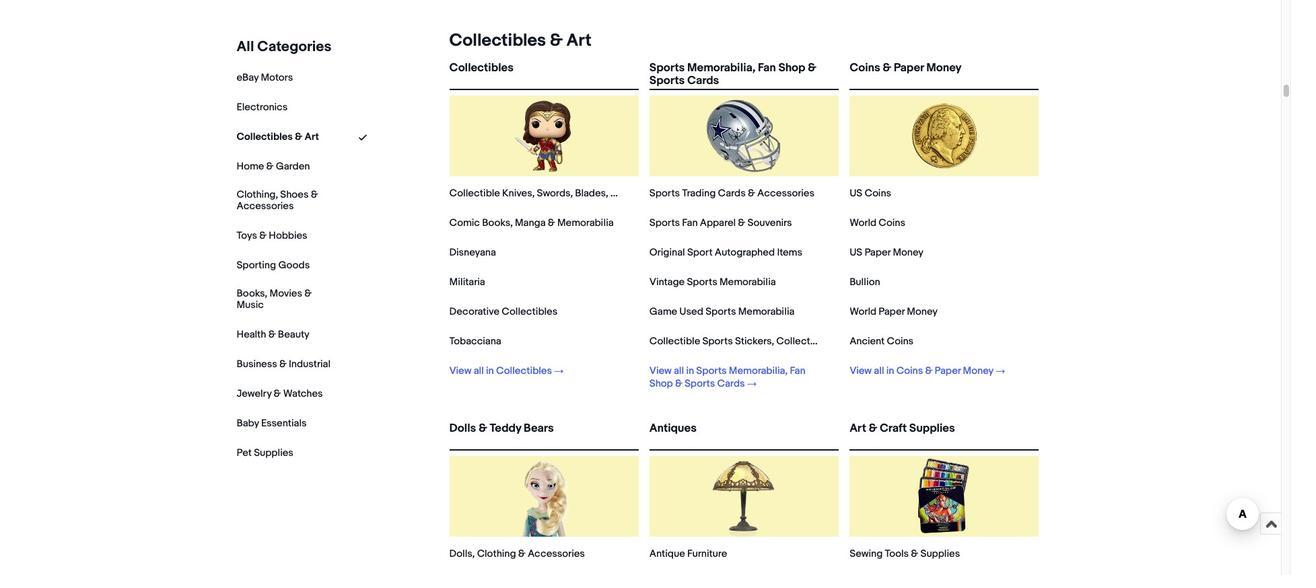 Task type: describe. For each thing, give the bounding box(es) containing it.
ebay motors link
[[237, 71, 293, 84]]

collectibles image
[[504, 96, 585, 176]]

antique furniture
[[650, 548, 727, 561]]

money inside coins & paper money "link"
[[927, 61, 962, 75]]

comic books, manga & memorabilia
[[449, 217, 614, 230]]

decorative
[[449, 306, 500, 318]]

1 horizontal spatial art
[[567, 30, 592, 51]]

baby
[[237, 417, 259, 430]]

vintage
[[650, 276, 685, 289]]

& inside books, movies & music
[[304, 287, 312, 300]]

trading
[[682, 187, 716, 200]]

sports trading cards & accessories
[[650, 187, 815, 200]]

teddy
[[490, 422, 521, 436]]

sewing tools & supplies
[[850, 548, 960, 561]]

books, movies & music link
[[237, 287, 331, 311]]

garden
[[276, 160, 310, 173]]

coins for ancient
[[887, 335, 914, 348]]

pet
[[237, 447, 252, 460]]

dolls, clothing & accessories
[[449, 548, 585, 561]]

accessories up souvenirs
[[758, 187, 815, 200]]

game used sports memorabilia link
[[650, 306, 795, 318]]

souvenirs
[[748, 217, 792, 230]]

sports memorabilia, fan shop & sports cards link
[[650, 61, 839, 88]]

swords,
[[537, 187, 573, 200]]

disneyana link
[[449, 246, 496, 259]]

dolls
[[449, 422, 476, 436]]

electronics link
[[237, 101, 288, 114]]

all
[[237, 38, 254, 56]]

baby essentials link
[[237, 417, 307, 430]]

world for world coins
[[850, 217, 877, 230]]

jewelry
[[237, 388, 272, 400]]

collectible sports stickers, collections & albums
[[650, 335, 876, 348]]

memorabilia, inside 'view all in sports memorabilia, fan shop & sports cards'
[[729, 365, 788, 378]]

pet supplies link
[[237, 447, 293, 460]]

& inside art & craft supplies link
[[869, 422, 878, 436]]

coins & paper money
[[850, 61, 962, 75]]

watches
[[283, 388, 323, 400]]

movies
[[270, 287, 302, 300]]

motors
[[261, 71, 293, 84]]

& inside dolls & teddy bears link
[[479, 422, 487, 436]]

us coins link
[[850, 187, 892, 200]]

sports memorabilia, fan shop & sports cards image
[[704, 96, 785, 176]]

shop inside sports memorabilia, fan shop & sports cards
[[779, 61, 806, 75]]

dolls & teddy bears image
[[504, 457, 585, 537]]

clothing, shoes & accessories link
[[237, 189, 331, 213]]

collectibles inside collectibles link
[[449, 61, 514, 75]]

& inside coins & paper money "link"
[[883, 61, 892, 75]]

1 in from the left
[[486, 365, 494, 378]]

coins for world
[[879, 217, 906, 230]]

sporting
[[237, 259, 276, 272]]

knives,
[[502, 187, 535, 200]]

sports fan apparel & souvenirs
[[650, 217, 792, 230]]

world coins link
[[850, 217, 906, 230]]

world paper money link
[[850, 306, 938, 318]]

antiques image
[[704, 457, 785, 537]]

us paper money
[[850, 246, 924, 259]]

business & industrial link
[[237, 358, 331, 371]]

armors
[[611, 187, 644, 200]]

pet supplies
[[237, 447, 293, 460]]

world coins
[[850, 217, 906, 230]]

used
[[680, 306, 704, 318]]

sports fan apparel & souvenirs link
[[650, 217, 792, 230]]

essentials
[[261, 417, 307, 430]]

view all in collectibles
[[449, 365, 552, 378]]

fan inside sports memorabilia, fan shop & sports cards
[[758, 61, 776, 75]]

1 horizontal spatial collectibles & art link
[[444, 30, 592, 51]]

toys & hobbies link
[[237, 229, 307, 242]]

original
[[650, 246, 685, 259]]

albums
[[841, 335, 876, 348]]

collections
[[777, 335, 829, 348]]

1 vertical spatial collectibles & art link
[[237, 131, 319, 143]]

business & industrial
[[237, 358, 331, 371]]

fan inside 'view all in sports memorabilia, fan shop & sports cards'
[[790, 365, 806, 378]]

tobacciana link
[[449, 335, 501, 348]]

supplies for sewing tools & supplies
[[921, 548, 960, 561]]

health & beauty link
[[237, 328, 309, 341]]

art & craft supplies
[[850, 422, 955, 436]]

shop inside 'view all in sports memorabilia, fan shop & sports cards'
[[650, 378, 673, 391]]

0 horizontal spatial collectibles & art
[[237, 131, 319, 143]]

apparel
[[700, 217, 736, 230]]

art & craft supplies link
[[850, 422, 1039, 447]]

us paper money link
[[850, 246, 924, 259]]

jewelry & watches link
[[237, 388, 323, 400]]

sport
[[687, 246, 713, 259]]

dolls,
[[449, 548, 475, 561]]

bullion
[[850, 276, 880, 289]]

books, movies & music
[[237, 287, 312, 311]]

militaria
[[449, 276, 485, 289]]

bullion link
[[850, 276, 880, 289]]

memorabilia, inside sports memorabilia, fan shop & sports cards
[[687, 61, 756, 75]]

collectibles link
[[449, 61, 639, 86]]

ebay
[[237, 71, 259, 84]]

collectible sports stickers, collections & albums link
[[650, 335, 876, 348]]

manga
[[515, 217, 546, 230]]



Task type: vqa. For each thing, say whether or not it's contained in the screenshot.


Task type: locate. For each thing, give the bounding box(es) containing it.
original sport autographed items
[[650, 246, 803, 259]]

disneyana
[[449, 246, 496, 259]]

0 vertical spatial memorabilia,
[[687, 61, 756, 75]]

2 horizontal spatial fan
[[790, 365, 806, 378]]

collectible up comic at the left of the page
[[449, 187, 500, 200]]

sporting goods
[[237, 259, 310, 272]]

in for coins
[[887, 365, 894, 378]]

fan
[[758, 61, 776, 75], [682, 217, 698, 230], [790, 365, 806, 378]]

world paper money
[[850, 306, 938, 318]]

3 view from the left
[[850, 365, 872, 378]]

& inside clothing, shoes & accessories
[[311, 189, 318, 201]]

1 horizontal spatial all
[[674, 365, 684, 378]]

antiques
[[650, 422, 697, 436]]

1 vertical spatial art
[[305, 131, 319, 143]]

collectible for collectible knives, swords, blades, armors & accessories
[[449, 187, 500, 200]]

memorabilia up collectible sports stickers, collections & albums
[[738, 306, 795, 318]]

clothing
[[477, 548, 516, 561]]

0 vertical spatial world
[[850, 217, 877, 230]]

0 horizontal spatial books,
[[237, 287, 267, 300]]

3 in from the left
[[887, 365, 894, 378]]

sports trading cards & accessories link
[[650, 187, 815, 200]]

0 horizontal spatial in
[[486, 365, 494, 378]]

health & beauty
[[237, 328, 309, 341]]

home & garden link
[[237, 160, 310, 173]]

toys
[[237, 229, 257, 242]]

0 vertical spatial shop
[[779, 61, 806, 75]]

world
[[850, 217, 877, 230], [850, 306, 877, 318]]

coins inside "link"
[[850, 61, 880, 75]]

militaria link
[[449, 276, 485, 289]]

all categories
[[237, 38, 332, 56]]

0 horizontal spatial art
[[305, 131, 319, 143]]

vintage sports memorabilia
[[650, 276, 776, 289]]

0 vertical spatial art
[[567, 30, 592, 51]]

world down bullion
[[850, 306, 877, 318]]

all inside 'view all in sports memorabilia, fan shop & sports cards'
[[674, 365, 684, 378]]

2 horizontal spatial art
[[850, 422, 866, 436]]

all up antiques
[[674, 365, 684, 378]]

in down used
[[686, 365, 694, 378]]

cards inside 'view all in sports memorabilia, fan shop & sports cards'
[[717, 378, 745, 391]]

collectibles & art link up collectibles link
[[444, 30, 592, 51]]

decorative collectibles
[[449, 306, 558, 318]]

decorative collectibles link
[[449, 306, 558, 318]]

1 horizontal spatial books,
[[482, 217, 513, 230]]

antique furniture link
[[650, 548, 727, 561]]

0 vertical spatial books,
[[482, 217, 513, 230]]

1 vertical spatial world
[[850, 306, 877, 318]]

0 vertical spatial collectible
[[449, 187, 500, 200]]

0 horizontal spatial fan
[[682, 217, 698, 230]]

2 horizontal spatial view
[[850, 365, 872, 378]]

cards inside sports memorabilia, fan shop & sports cards
[[687, 74, 719, 88]]

shoes
[[280, 189, 309, 201]]

2 vertical spatial supplies
[[921, 548, 960, 561]]

industrial
[[289, 358, 331, 371]]

view up antiques
[[650, 365, 672, 378]]

all
[[474, 365, 484, 378], [674, 365, 684, 378], [874, 365, 884, 378]]

&
[[550, 30, 563, 51], [808, 61, 817, 75], [883, 61, 892, 75], [295, 131, 302, 143], [266, 160, 274, 173], [646, 187, 653, 200], [748, 187, 755, 200], [311, 189, 318, 201], [548, 217, 555, 230], [738, 217, 745, 230], [259, 229, 267, 242], [304, 287, 312, 300], [268, 328, 276, 341], [831, 335, 839, 348], [279, 358, 287, 371], [925, 365, 933, 378], [675, 378, 683, 391], [274, 388, 281, 400], [479, 422, 487, 436], [869, 422, 878, 436], [518, 548, 526, 561], [911, 548, 919, 561]]

books, down sporting
[[237, 287, 267, 300]]

2 vertical spatial cards
[[717, 378, 745, 391]]

1 horizontal spatial shop
[[779, 61, 806, 75]]

memorabilia
[[557, 217, 614, 230], [720, 276, 776, 289], [738, 306, 795, 318]]

original sport autographed items link
[[650, 246, 803, 259]]

all down tobacciana
[[474, 365, 484, 378]]

1 vertical spatial fan
[[682, 217, 698, 230]]

in inside 'view all in sports memorabilia, fan shop & sports cards'
[[686, 365, 694, 378]]

supplies right 'craft'
[[910, 422, 955, 436]]

supplies for art & craft supplies
[[910, 422, 955, 436]]

tobacciana
[[449, 335, 501, 348]]

collectibles & art
[[449, 30, 592, 51], [237, 131, 319, 143]]

1 horizontal spatial collectibles & art
[[449, 30, 592, 51]]

1 horizontal spatial in
[[686, 365, 694, 378]]

items
[[777, 246, 803, 259]]

2 world from the top
[[850, 306, 877, 318]]

us up bullion
[[850, 246, 863, 259]]

2 horizontal spatial in
[[887, 365, 894, 378]]

world down us coins link
[[850, 217, 877, 230]]

ancient
[[850, 335, 885, 348]]

1 vertical spatial collectible
[[650, 335, 700, 348]]

art left 'craft'
[[850, 422, 866, 436]]

0 vertical spatial supplies
[[910, 422, 955, 436]]

0 horizontal spatial all
[[474, 365, 484, 378]]

0 horizontal spatial collectibles & art link
[[237, 131, 319, 143]]

ebay motors
[[237, 71, 293, 84]]

0 vertical spatial fan
[[758, 61, 776, 75]]

books, inside books, movies & music
[[237, 287, 267, 300]]

1 horizontal spatial fan
[[758, 61, 776, 75]]

stickers,
[[735, 335, 774, 348]]

view
[[449, 365, 472, 378], [650, 365, 672, 378], [850, 365, 872, 378]]

view all in sports memorabilia, fan shop & sports cards link
[[650, 365, 820, 391]]

0 vertical spatial us
[[850, 187, 863, 200]]

us for us paper money
[[850, 246, 863, 259]]

2 vertical spatial art
[[850, 422, 866, 436]]

view for coins
[[850, 365, 872, 378]]

2 vertical spatial memorabilia
[[738, 306, 795, 318]]

antiques link
[[650, 422, 839, 447]]

music
[[237, 299, 264, 311]]

1 vertical spatial memorabilia
[[720, 276, 776, 289]]

1 all from the left
[[474, 365, 484, 378]]

0 horizontal spatial collectible
[[449, 187, 500, 200]]

us for us coins
[[850, 187, 863, 200]]

2 horizontal spatial all
[[874, 365, 884, 378]]

collectibles & art link
[[444, 30, 592, 51], [237, 131, 319, 143]]

dolls & teddy bears
[[449, 422, 554, 436]]

1 vertical spatial books,
[[237, 287, 267, 300]]

collectibles & art up home & garden link
[[237, 131, 319, 143]]

art up collectibles link
[[567, 30, 592, 51]]

clothing,
[[237, 189, 278, 201]]

1 view from the left
[[449, 365, 472, 378]]

collectibles & art up collectibles link
[[449, 30, 592, 51]]

clothing, shoes & accessories
[[237, 189, 318, 213]]

electronics
[[237, 101, 288, 114]]

0 vertical spatial memorabilia
[[557, 217, 614, 230]]

2 us from the top
[[850, 246, 863, 259]]

paper
[[894, 61, 924, 75], [865, 246, 891, 259], [879, 306, 905, 318], [935, 365, 961, 378]]

0 horizontal spatial view
[[449, 365, 472, 378]]

money
[[927, 61, 962, 75], [893, 246, 924, 259], [907, 306, 938, 318], [963, 365, 994, 378]]

1 vertical spatial memorabilia,
[[729, 365, 788, 378]]

hobbies
[[269, 229, 307, 242]]

1 vertical spatial collectibles & art
[[237, 131, 319, 143]]

all down "ancient coins" link
[[874, 365, 884, 378]]

accessories down dolls & teddy bears image
[[528, 548, 585, 561]]

view all in collectibles link
[[449, 365, 564, 378]]

accessories inside clothing, shoes & accessories
[[237, 200, 294, 213]]

supplies right the pet
[[254, 447, 293, 460]]

comic
[[449, 217, 480, 230]]

game used sports memorabilia
[[650, 306, 795, 318]]

1 vertical spatial us
[[850, 246, 863, 259]]

books, right comic at the left of the page
[[482, 217, 513, 230]]

memorabilia down collectible knives, swords, blades, armors & accessories "link"
[[557, 217, 614, 230]]

0 vertical spatial cards
[[687, 74, 719, 88]]

1 world from the top
[[850, 217, 877, 230]]

art & craft supplies image
[[904, 457, 985, 537]]

vintage sports memorabilia link
[[650, 276, 776, 289]]

game
[[650, 306, 677, 318]]

2 in from the left
[[686, 365, 694, 378]]

& inside 'view all in sports memorabilia, fan shop & sports cards'
[[675, 378, 683, 391]]

collectible down game
[[650, 335, 700, 348]]

ancient coins
[[850, 335, 914, 348]]

1 vertical spatial cards
[[718, 187, 746, 200]]

coins & paper money link
[[850, 61, 1039, 86]]

sporting goods link
[[237, 259, 310, 272]]

art up garden
[[305, 131, 319, 143]]

toys & hobbies
[[237, 229, 307, 242]]

1 us from the top
[[850, 187, 863, 200]]

collectible for collectible sports stickers, collections & albums
[[650, 335, 700, 348]]

& inside sports memorabilia, fan shop & sports cards
[[808, 61, 817, 75]]

0 horizontal spatial shop
[[650, 378, 673, 391]]

us up world coins
[[850, 187, 863, 200]]

2 view from the left
[[650, 365, 672, 378]]

1 horizontal spatial view
[[650, 365, 672, 378]]

in down tobacciana 'link'
[[486, 365, 494, 378]]

us
[[850, 187, 863, 200], [850, 246, 863, 259]]

memorabilia down autographed
[[720, 276, 776, 289]]

coins for us
[[865, 187, 892, 200]]

view down albums
[[850, 365, 872, 378]]

view for sports
[[650, 365, 672, 378]]

accessories up apparel
[[656, 187, 713, 200]]

in for sports
[[686, 365, 694, 378]]

supplies right "tools"
[[921, 548, 960, 561]]

view all in coins & paper money link
[[850, 365, 1005, 378]]

0 vertical spatial collectibles & art
[[449, 30, 592, 51]]

in
[[486, 365, 494, 378], [686, 365, 694, 378], [887, 365, 894, 378]]

in down "ancient coins" link
[[887, 365, 894, 378]]

shop
[[779, 61, 806, 75], [650, 378, 673, 391]]

dolls & teddy bears link
[[449, 422, 639, 447]]

0 vertical spatial collectibles & art link
[[444, 30, 592, 51]]

home
[[237, 160, 264, 173]]

all for coins
[[874, 365, 884, 378]]

2 vertical spatial fan
[[790, 365, 806, 378]]

sports
[[650, 61, 685, 75], [650, 74, 685, 88], [650, 187, 680, 200], [650, 217, 680, 230], [687, 276, 718, 289], [706, 306, 736, 318], [703, 335, 733, 348], [696, 365, 727, 378], [685, 378, 715, 391]]

view down tobacciana 'link'
[[449, 365, 472, 378]]

furniture
[[687, 548, 727, 561]]

health
[[237, 328, 266, 341]]

2 all from the left
[[674, 365, 684, 378]]

supplies
[[910, 422, 955, 436], [254, 447, 293, 460], [921, 548, 960, 561]]

sports memorabilia, fan shop & sports cards
[[650, 61, 817, 88]]

art
[[567, 30, 592, 51], [305, 131, 319, 143], [850, 422, 866, 436]]

autographed
[[715, 246, 775, 259]]

goods
[[278, 259, 310, 272]]

bears
[[524, 422, 554, 436]]

1 vertical spatial shop
[[650, 378, 673, 391]]

1 horizontal spatial collectible
[[650, 335, 700, 348]]

accessories up toys & hobbies
[[237, 200, 294, 213]]

all for sports
[[674, 365, 684, 378]]

accessories
[[656, 187, 713, 200], [758, 187, 815, 200], [237, 200, 294, 213], [528, 548, 585, 561]]

1 vertical spatial supplies
[[254, 447, 293, 460]]

collectible knives, swords, blades, armors & accessories link
[[449, 187, 713, 200]]

collectibles & art link up home & garden link
[[237, 131, 319, 143]]

sewing
[[850, 548, 883, 561]]

paper inside coins & paper money "link"
[[894, 61, 924, 75]]

view inside 'view all in sports memorabilia, fan shop & sports cards'
[[650, 365, 672, 378]]

coins & paper money image
[[904, 96, 985, 176]]

3 all from the left
[[874, 365, 884, 378]]

world for world paper money
[[850, 306, 877, 318]]



